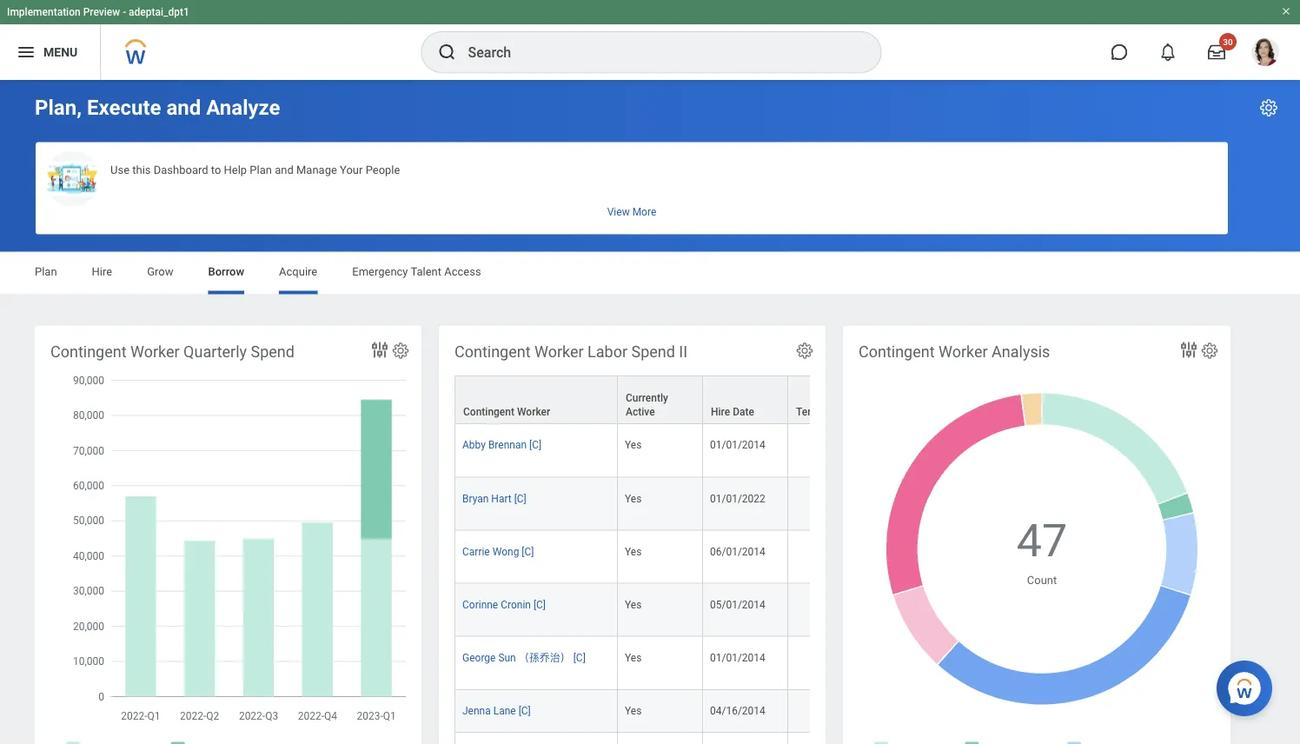Task type: vqa. For each thing, say whether or not it's contained in the screenshot.
Plan inside the 'tab list'
yes



Task type: locate. For each thing, give the bounding box(es) containing it.
0 horizontal spatial and
[[166, 95, 201, 120]]

4 yes from the top
[[625, 598, 642, 610]]

0 vertical spatial plan
[[250, 163, 272, 176]]

1 horizontal spatial hire
[[711, 406, 730, 418]]

spend left ii
[[631, 342, 675, 361]]

contingent worker
[[463, 406, 550, 418]]

0 vertical spatial 01/01/2014
[[710, 439, 766, 451]]

contingent inside contingent worker popup button
[[463, 406, 515, 418]]

tab list containing plan
[[17, 253, 1283, 294]]

05/01/2014
[[710, 598, 766, 610]]

1 spend from the left
[[251, 342, 295, 361]]

[c] right brennan
[[529, 439, 542, 451]]

1 yes from the top
[[625, 439, 642, 451]]

plan, execute and analyze
[[35, 95, 280, 120]]

hire left grow
[[92, 265, 112, 278]]

worker inside 'element'
[[939, 342, 988, 361]]

hire inside tab list
[[92, 265, 112, 278]]

0 horizontal spatial spend
[[251, 342, 295, 361]]

1 horizontal spatial spend
[[631, 342, 675, 361]]

contingent
[[50, 342, 127, 361], [455, 342, 531, 361], [859, 342, 935, 361], [463, 406, 515, 418]]

ii
[[679, 342, 688, 361]]

01/01/2014
[[710, 439, 766, 451], [710, 651, 766, 663]]

contingent for contingent worker quarterly spend
[[50, 342, 127, 361]]

yes for jenna lane [c]
[[625, 704, 642, 717]]

contingent worker labor spend ii element
[[439, 326, 1300, 744]]

01/01/2014 up 04/16/2014
[[710, 651, 766, 663]]

[c] for abby brennan [c]
[[529, 439, 542, 451]]

plan inside button
[[250, 163, 272, 176]]

carrie wong [c] link
[[462, 541, 534, 557]]

contingent worker analysis element
[[843, 326, 1231, 744]]

currently active column header
[[618, 375, 703, 425]]

and inside button
[[275, 163, 294, 176]]

01/01/2022
[[710, 492, 766, 504]]

date right termination at the bottom right
[[855, 406, 877, 418]]

0 vertical spatial and
[[166, 95, 201, 120]]

hire
[[92, 265, 112, 278], [711, 406, 730, 418]]

5 yes from the top
[[625, 651, 642, 663]]

1 horizontal spatial date
[[855, 406, 877, 418]]

brennan
[[488, 439, 527, 451]]

yes
[[625, 439, 642, 451], [625, 492, 642, 504], [625, 545, 642, 557], [625, 598, 642, 610], [625, 651, 642, 663], [625, 704, 642, 717]]

menu button
[[0, 24, 100, 80]]

configure this page image
[[1259, 97, 1280, 118]]

contingent inside contingent worker quarterly spend element
[[50, 342, 127, 361]]

1 01/01/2014 from the top
[[710, 439, 766, 451]]

implementation
[[7, 6, 81, 18]]

sun
[[498, 651, 516, 663]]

6 row from the top
[[455, 636, 1300, 690]]

3 yes from the top
[[625, 545, 642, 557]]

yes for corinne cronin [c]
[[625, 598, 642, 610]]

row containing jenna lane [c]
[[455, 690, 1300, 732]]

active
[[626, 406, 655, 418]]

1 vertical spatial and
[[275, 163, 294, 176]]

[c] right lane
[[519, 704, 531, 717]]

worker for analysis
[[939, 342, 988, 361]]

2 spend from the left
[[631, 342, 675, 361]]

help
[[224, 163, 247, 176]]

worker up brennan
[[517, 406, 550, 418]]

worker left the labor
[[535, 342, 584, 361]]

2 row from the top
[[455, 424, 1300, 477]]

2 yes from the top
[[625, 492, 642, 504]]

search image
[[437, 42, 458, 63]]

worker left analysis
[[939, 342, 988, 361]]

1 vertical spatial hire
[[711, 406, 730, 418]]

grow
[[147, 265, 173, 278]]

contingent inside contingent worker analysis 'element'
[[859, 342, 935, 361]]

and left the analyze
[[166, 95, 201, 120]]

spend right "quarterly"
[[251, 342, 295, 361]]

and
[[166, 95, 201, 120], [275, 163, 294, 176]]

[c] right the wong
[[522, 545, 534, 557]]

1 horizontal spatial and
[[275, 163, 294, 176]]

contingent worker quarterly spend
[[50, 342, 295, 361]]

george sun （孫乔治） [c] link
[[462, 648, 586, 663]]

inbox large image
[[1208, 43, 1226, 61]]

configure contingent worker labor spend ii image
[[795, 341, 814, 360]]

[c] right （孫乔治）
[[573, 651, 586, 663]]

[c] inside 'link'
[[514, 492, 527, 504]]

6 yes from the top
[[625, 704, 642, 717]]

cell
[[788, 424, 891, 477], [788, 477, 891, 530], [788, 530, 891, 583], [788, 583, 891, 636], [788, 636, 891, 690], [788, 690, 891, 732], [455, 732, 618, 744], [618, 732, 703, 744], [703, 732, 788, 744], [788, 732, 891, 744]]

people
[[366, 163, 400, 176]]

[c]
[[529, 439, 542, 451], [514, 492, 527, 504], [522, 545, 534, 557], [534, 598, 546, 610], [573, 651, 586, 663], [519, 704, 531, 717]]

row containing corinne cronin [c]
[[455, 583, 1300, 636]]

0 horizontal spatial hire
[[92, 265, 112, 278]]

abby brennan [c] link
[[462, 435, 542, 451]]

spend inside contingent worker quarterly spend element
[[251, 342, 295, 361]]

04/16/2014
[[710, 704, 766, 717]]

hire right currently active column header
[[711, 406, 730, 418]]

acquire
[[279, 265, 317, 278]]

corinne
[[462, 598, 498, 610]]

jenna lane [c] link
[[462, 701, 531, 717]]

quarterly
[[183, 342, 247, 361]]

（孫乔治）
[[519, 651, 571, 663]]

plan,
[[35, 95, 82, 120]]

4 row from the top
[[455, 530, 1300, 583]]

contingent worker labor spend ii
[[455, 342, 688, 361]]

emergency
[[352, 265, 408, 278]]

1 row from the top
[[455, 375, 1300, 425]]

tab list inside 47 main content
[[17, 253, 1283, 294]]

contingent for contingent worker analysis
[[859, 342, 935, 361]]

7 row from the top
[[455, 690, 1300, 732]]

[c] right cronin
[[534, 598, 546, 610]]

3 row from the top
[[455, 477, 1300, 530]]

hire date
[[711, 406, 754, 418]]

preview
[[83, 6, 120, 18]]

george sun （孫乔治） [c]
[[462, 651, 586, 663]]

hart
[[491, 492, 512, 504]]

0 horizontal spatial plan
[[35, 265, 57, 278]]

row containing currently active
[[455, 375, 1300, 425]]

worker left "quarterly"
[[130, 342, 180, 361]]

01/01/2014 for abby brennan [c]
[[710, 439, 766, 451]]

01/01/2014 down hire date
[[710, 439, 766, 451]]

2 01/01/2014 from the top
[[710, 651, 766, 663]]

plan
[[250, 163, 272, 176], [35, 265, 57, 278]]

2 date from the left
[[855, 406, 877, 418]]

1 horizontal spatial plan
[[250, 163, 272, 176]]

hire inside popup button
[[711, 406, 730, 418]]

hire for hire date
[[711, 406, 730, 418]]

corinne cronin [c]
[[462, 598, 546, 610]]

5 row from the top
[[455, 583, 1300, 636]]

menu banner
[[0, 0, 1300, 80]]

yes for george sun （孫乔治） [c]
[[625, 651, 642, 663]]

spend inside contingent worker labor spend ii element
[[631, 342, 675, 361]]

1 vertical spatial plan
[[35, 265, 57, 278]]

contingent worker analysis
[[859, 342, 1050, 361]]

row
[[455, 375, 1300, 425], [455, 424, 1300, 477], [455, 477, 1300, 530], [455, 530, 1300, 583], [455, 583, 1300, 636], [455, 636, 1300, 690], [455, 690, 1300, 732], [455, 732, 1300, 744]]

configure and view chart data image
[[369, 339, 390, 360]]

worker
[[130, 342, 180, 361], [535, 342, 584, 361], [939, 342, 988, 361], [517, 406, 550, 418]]

termination date button
[[788, 376, 890, 423]]

date inside column header
[[733, 406, 754, 418]]

[c] right hart
[[514, 492, 527, 504]]

0 vertical spatial hire
[[92, 265, 112, 278]]

execute
[[87, 95, 161, 120]]

carrie wong [c]
[[462, 545, 534, 557]]

1 date from the left
[[733, 406, 754, 418]]

8 row from the top
[[455, 732, 1300, 744]]

george
[[462, 651, 496, 663]]

spend for quarterly
[[251, 342, 295, 361]]

implementation preview -   adeptai_dpt1
[[7, 6, 189, 18]]

date
[[733, 406, 754, 418], [855, 406, 877, 418]]

0 horizontal spatial date
[[733, 406, 754, 418]]

tab list
[[17, 253, 1283, 294]]

spend for labor
[[631, 342, 675, 361]]

lane
[[493, 704, 516, 717]]

analyze
[[206, 95, 280, 120]]

1 vertical spatial 01/01/2014
[[710, 651, 766, 663]]

spend
[[251, 342, 295, 361], [631, 342, 675, 361]]

date left termination at the bottom right
[[733, 406, 754, 418]]

yes for bryan hart [c]
[[625, 492, 642, 504]]

[c] for jenna lane [c]
[[519, 704, 531, 717]]

-
[[123, 6, 126, 18]]

and left "manage" on the left of the page
[[275, 163, 294, 176]]



Task type: describe. For each thing, give the bounding box(es) containing it.
worker inside popup button
[[517, 406, 550, 418]]

access
[[444, 265, 481, 278]]

menu
[[43, 45, 78, 59]]

47 count
[[1017, 515, 1068, 586]]

47 button
[[1017, 511, 1070, 571]]

47 main content
[[0, 80, 1300, 744]]

hire date button
[[703, 376, 788, 423]]

jenna lane [c]
[[462, 704, 531, 717]]

abby
[[462, 439, 486, 451]]

carrie
[[462, 545, 490, 557]]

date for termination date
[[855, 406, 877, 418]]

yes for abby brennan [c]
[[625, 439, 642, 451]]

abby brennan [c]
[[462, 439, 542, 451]]

your
[[340, 163, 363, 176]]

contingent worker quarterly spend element
[[35, 326, 422, 744]]

[c] for corinne cronin [c]
[[534, 598, 546, 610]]

profile logan mcneil image
[[1252, 38, 1280, 70]]

termination date
[[796, 406, 877, 418]]

date for hire date
[[733, 406, 754, 418]]

currently active button
[[618, 376, 702, 423]]

labor
[[588, 342, 628, 361]]

use this dashboard to help plan and manage your people button
[[36, 142, 1228, 234]]

yes for carrie wong [c]
[[625, 545, 642, 557]]

bryan
[[462, 492, 489, 504]]

cronin
[[501, 598, 531, 610]]

justify image
[[16, 42, 37, 63]]

30
[[1223, 37, 1233, 47]]

termination
[[796, 406, 852, 418]]

manage
[[296, 163, 337, 176]]

hire for hire
[[92, 265, 112, 278]]

[c] for bryan hart [c]
[[514, 492, 527, 504]]

jenna
[[462, 704, 491, 717]]

row containing bryan hart [c]
[[455, 477, 1300, 530]]

adeptai_dpt1
[[129, 6, 189, 18]]

bryan hart [c] link
[[462, 488, 527, 504]]

worker for quarterly
[[130, 342, 180, 361]]

this
[[132, 163, 151, 176]]

47
[[1017, 515, 1068, 567]]

currently
[[626, 392, 668, 404]]

Search Workday  search field
[[468, 33, 845, 71]]

count
[[1027, 573, 1057, 586]]

talent
[[411, 265, 442, 278]]

bryan hart [c]
[[462, 492, 527, 504]]

dashboard
[[154, 163, 208, 176]]

30 button
[[1198, 33, 1237, 71]]

hire date column header
[[703, 375, 788, 425]]

emergency talent access
[[352, 265, 481, 278]]

01/01/2014 for george sun （孫乔治） [c]
[[710, 651, 766, 663]]

configure contingent worker analysis image
[[1200, 341, 1220, 360]]

contingent worker button
[[455, 376, 617, 423]]

row containing carrie wong [c]
[[455, 530, 1300, 583]]

borrow
[[208, 265, 244, 278]]

currently active
[[626, 392, 668, 418]]

wong
[[493, 545, 519, 557]]

[c] for carrie wong [c]
[[522, 545, 534, 557]]

worker for labor
[[535, 342, 584, 361]]

06/01/2014
[[710, 545, 766, 557]]

corinne cronin [c] link
[[462, 595, 546, 610]]

row containing george sun （孫乔治） [c]
[[455, 636, 1300, 690]]

analysis
[[992, 342, 1050, 361]]

notifications large image
[[1160, 43, 1177, 61]]

configure and view chart data image
[[1179, 339, 1200, 360]]

row containing abby brennan [c]
[[455, 424, 1300, 477]]

use
[[110, 163, 130, 176]]

configure contingent worker quarterly spend image
[[391, 341, 410, 360]]

use this dashboard to help plan and manage your people
[[110, 163, 400, 176]]

contingent for contingent worker labor spend ii
[[455, 342, 531, 361]]

to
[[211, 163, 221, 176]]

contingent worker column header
[[455, 375, 618, 425]]

close environment banner image
[[1281, 6, 1292, 17]]

contingent for contingent worker
[[463, 406, 515, 418]]



